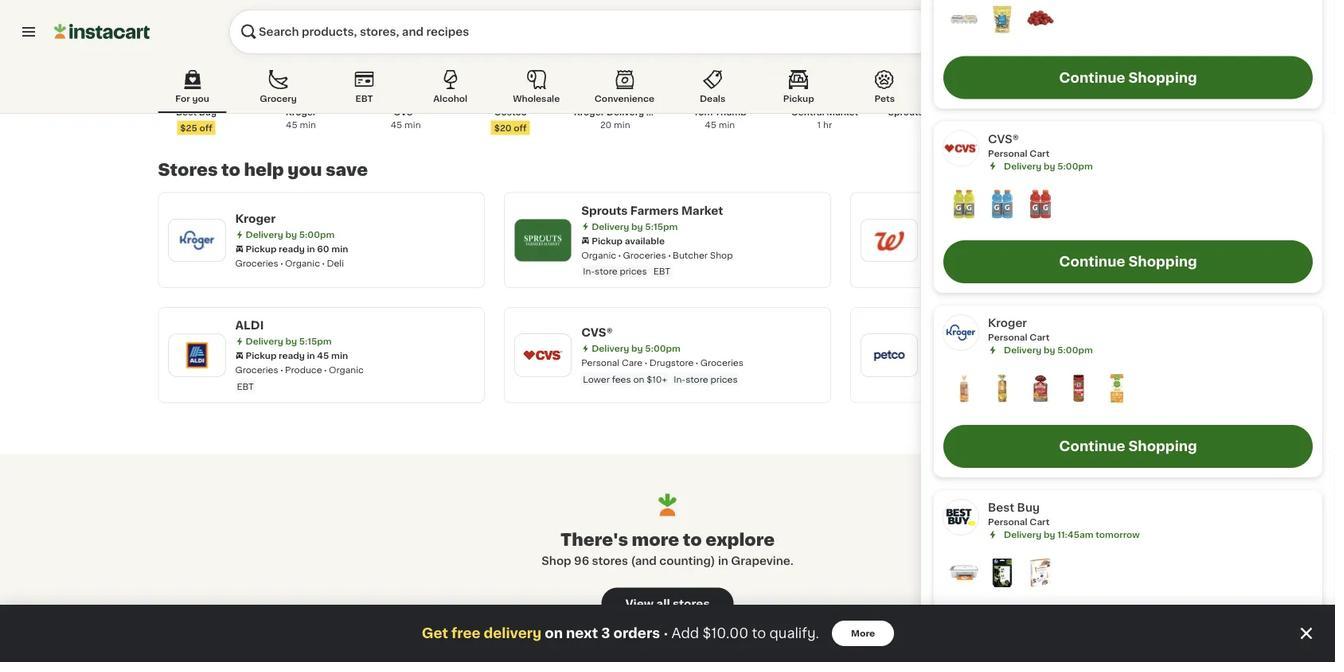 Task type: locate. For each thing, give the bounding box(es) containing it.
0 vertical spatial in
[[307, 245, 315, 254]]

by up pickup ready in 60 min
[[286, 230, 297, 239]]

1 horizontal spatial to
[[683, 532, 702, 549]]

2 vertical spatial continue
[[1060, 440, 1126, 454]]

in for kroger
[[307, 245, 315, 254]]

delivery by 5:00pm down kroger personal cart
[[1005, 346, 1094, 355]]

0 vertical spatial ebt
[[356, 94, 373, 103]]

pickup up groceries organic deli
[[246, 245, 277, 254]]

more button
[[833, 621, 895, 647]]

to left help
[[222, 162, 241, 178]]

to up the counting)
[[683, 532, 702, 549]]

in down explore
[[719, 556, 729, 567]]

kroger right kroger image
[[989, 318, 1028, 329]]

2 horizontal spatial cvs®
[[989, 133, 1020, 144]]

0 horizontal spatial convenience
[[595, 94, 655, 103]]

45 up produce
[[317, 352, 329, 360]]

1 horizontal spatial ebt
[[356, 94, 373, 103]]

delivery up 20
[[607, 108, 645, 117]]

0 vertical spatial all
[[1150, 99, 1163, 110]]

1 horizontal spatial market
[[827, 108, 859, 117]]

0 horizontal spatial 3
[[225, 41, 231, 50]]

deli
[[327, 259, 344, 268]]

more
[[852, 630, 876, 638]]

shopping for cvs®
[[1129, 255, 1198, 269]]

delivery down cvs® personal cart
[[1005, 162, 1042, 170]]

1 vertical spatial ready
[[279, 352, 305, 360]]

delivery by 5:00pm up care
[[592, 345, 681, 353]]

shop categories tab list
[[158, 67, 1178, 113]]

to inside there's more to explore shop 96 stores (and counting) in grapevine.
[[683, 532, 702, 549]]

farmers inside sprouts farmers market 1 hr
[[926, 108, 963, 117]]

hr down beauty button
[[928, 121, 937, 129]]

shopping
[[1129, 71, 1198, 84], [1129, 255, 1198, 269], [1129, 440, 1198, 454]]

1 horizontal spatial lower
[[930, 260, 956, 269]]

2 hr from the left
[[928, 121, 937, 129]]

items in cart element
[[950, 5, 1307, 37], [950, 190, 1307, 222], [950, 375, 1307, 406], [950, 559, 1307, 591]]

there's more to explore shop 96 stores (and counting) in grapevine.
[[542, 532, 794, 567]]

0 horizontal spatial cvs®
[[394, 108, 418, 117]]

pickup left available
[[592, 237, 623, 245]]

2 horizontal spatial organic
[[582, 251, 617, 260]]

0 horizontal spatial all
[[657, 599, 670, 610]]

delivery by 5:00pm up pickup ready in 60 min
[[246, 230, 335, 239]]

by up the pickup ready in 45 min
[[286, 337, 297, 346]]

lower inside personal care drugstore groceries lower fees on $10+ in-store prices
[[583, 375, 610, 384]]

96 down there's
[[574, 556, 590, 567]]

0 horizontal spatial shop
[[542, 556, 572, 567]]

min up groceries produce organic ebt
[[331, 352, 348, 360]]

gatorade cool blue flavored thirst quencher image
[[989, 190, 1017, 219]]

cvs® personal cart
[[989, 133, 1050, 158]]

0 vertical spatial cart
[[1030, 149, 1050, 158]]

off right the '$25'
[[199, 123, 212, 132]]

all inside button
[[657, 599, 670, 610]]

you right for
[[192, 94, 209, 103]]

3 items in cart element from the top
[[950, 375, 1307, 406]]

deals button
[[679, 67, 747, 113]]

1 vertical spatial buy
[[1018, 503, 1040, 514]]

1 vertical spatial shopping
[[1129, 255, 1198, 269]]

costco
[[494, 108, 527, 117]]

hr inside the central market 1 hr
[[824, 121, 833, 129]]

nature's own bread, enriched, butterbread image
[[989, 375, 1017, 403]]

shop inside organic groceries butcher shop in-store prices ebt
[[710, 251, 733, 260]]

delivery
[[607, 108, 645, 117], [1005, 162, 1042, 170], [592, 222, 630, 231], [938, 229, 976, 238], [246, 230, 283, 239], [246, 337, 283, 346], [592, 345, 630, 353], [938, 345, 976, 353], [1005, 346, 1042, 355], [1005, 531, 1042, 540]]

ebt inside ebt button
[[356, 94, 373, 103]]

buy for best buy personal cart
[[1018, 503, 1040, 514]]

central
[[792, 108, 825, 117]]

best inside the best buy personal cart
[[989, 503, 1015, 514]]

hp 64 black & tri color original ink cartridges image
[[989, 559, 1017, 588]]

0 horizontal spatial delivery by 5:15pm
[[246, 337, 332, 346]]

0 vertical spatial continue shopping
[[1060, 71, 1198, 84]]

continue shopping button
[[944, 56, 1314, 99], [944, 241, 1314, 284], [944, 425, 1314, 468]]

0 vertical spatial continue shopping button
[[944, 56, 1314, 99]]

1 horizontal spatial you
[[288, 162, 322, 178]]

pet supplies in-store prices
[[928, 359, 994, 384]]

0 vertical spatial shopping
[[1129, 71, 1198, 84]]

2 horizontal spatial on
[[980, 260, 991, 269]]

by for the 'walgreens logo'
[[978, 229, 990, 238]]

pickup ready in 45 min
[[246, 352, 348, 360]]

view
[[626, 599, 654, 610]]

shop right "butcher"
[[710, 251, 733, 260]]

continue shopping button for kroger
[[944, 425, 1314, 468]]

market up "butcher"
[[682, 205, 724, 216]]

sprouts
[[889, 108, 924, 117], [582, 205, 628, 216]]

store
[[1032, 260, 1055, 269], [595, 267, 618, 276], [686, 375, 709, 384], [941, 375, 964, 384]]

1 horizontal spatial hr
[[928, 121, 937, 129]]

1 horizontal spatial shop
[[710, 251, 733, 260]]

on inside 'treatment tracker modal' dialog
[[545, 627, 563, 641]]

5:00pm down $5
[[992, 229, 1027, 238]]

1 vertical spatial farmers
[[631, 205, 679, 216]]

1 vertical spatial $10+
[[647, 375, 668, 384]]

kroger inside kroger personal cart
[[989, 318, 1028, 329]]

45 inside target 45 min
[[1020, 121, 1031, 129]]

on down care
[[634, 375, 645, 384]]

fees inside health and wellness drugstore convenience lower fees on $10+ in-store prices
[[959, 260, 978, 269]]

pickup for kroger
[[246, 245, 277, 254]]

5:00pm down kroger personal cart
[[992, 345, 1027, 353]]

delivery by 5:00pm down walgreens $5 off
[[938, 229, 1027, 238]]

view all stores link
[[602, 588, 734, 620]]

all inside show all 96 stores
[[1150, 99, 1163, 110]]

delivery down the best buy personal cart
[[1005, 531, 1042, 540]]

None search field
[[229, 10, 1093, 54]]

3 cart from the top
[[1030, 518, 1050, 527]]

1 vertical spatial all
[[657, 599, 670, 610]]

sprouts up pickup available
[[582, 205, 628, 216]]

buy up delivery by 11:45am tomorrow
[[1018, 503, 1040, 514]]

1 vertical spatial you
[[288, 162, 322, 178]]

2 continue shopping from the top
[[1060, 255, 1198, 269]]

walgreens
[[928, 212, 991, 223]]

continue
[[1060, 71, 1126, 84], [1060, 255, 1126, 269], [1060, 440, 1126, 454]]

drugstore right care
[[650, 359, 694, 368]]

off inside the costco $20 off
[[514, 123, 527, 132]]

add
[[672, 627, 700, 641]]

2 horizontal spatial stores
[[1133, 114, 1160, 123]]

3 shopping from the top
[[1129, 440, 1198, 454]]

by down cvs® personal cart
[[1044, 162, 1056, 170]]

personal left care
[[582, 359, 620, 368]]

by left 11:45am
[[1044, 531, 1056, 540]]

hr
[[824, 121, 833, 129], [928, 121, 937, 129]]

in up produce
[[307, 352, 315, 360]]

45 for cvs® 45 min
[[391, 121, 403, 129]]

1 vertical spatial on
[[634, 375, 645, 384]]

free
[[452, 627, 481, 641]]

0 vertical spatial you
[[192, 94, 209, 103]]

in-
[[1020, 260, 1032, 269], [583, 267, 595, 276], [674, 375, 686, 384], [930, 375, 941, 384]]

to right $10.00
[[752, 627, 766, 641]]

all right view
[[657, 599, 670, 610]]

by up available
[[632, 222, 643, 231]]

convenience inside button
[[595, 94, 655, 103]]

sprouts for sprouts farmers market
[[582, 205, 628, 216]]

instacart image
[[54, 22, 150, 41]]

fees down and
[[959, 260, 978, 269]]

cart up the oroweat whole grains 12 grain bread image
[[1030, 334, 1050, 342]]

cvs® for cvs®
[[582, 327, 613, 339]]

0 horizontal spatial hr
[[824, 121, 833, 129]]

1 vertical spatial drugstore
[[650, 359, 694, 368]]

delivery down kroger personal cart
[[1005, 346, 1042, 355]]

sprouts down pets
[[889, 108, 924, 117]]

personal inside personal care drugstore groceries lower fees on $10+ in-store prices
[[582, 359, 620, 368]]

cart for cvs®
[[1030, 149, 1050, 158]]

by up care
[[632, 345, 643, 353]]

0 horizontal spatial buy
[[199, 108, 217, 117]]

1 horizontal spatial 5:15pm
[[646, 222, 678, 231]]

4 items in cart element from the top
[[950, 559, 1307, 591]]

ready up produce
[[279, 352, 305, 360]]

ready for aldi
[[279, 352, 305, 360]]

drugstore down gatorade fruit punch flavored thirst quencher icon
[[1024, 244, 1069, 253]]

delivery by 5:00pm up supplies
[[938, 345, 1027, 353]]

pickup up central
[[784, 94, 815, 103]]

produce
[[285, 366, 322, 375]]

5:00pm down pharmacy
[[1058, 162, 1094, 170]]

ebt inside groceries produce organic ebt
[[237, 382, 254, 391]]

2 continue from the top
[[1060, 255, 1126, 269]]

kroger image
[[944, 316, 979, 351]]

best for best buy personal cart
[[989, 503, 1015, 514]]

pickup
[[784, 94, 815, 103], [592, 237, 623, 245], [246, 245, 277, 254], [246, 352, 277, 360]]

on down wellness
[[980, 260, 991, 269]]

cart inside kroger personal cart
[[1030, 334, 1050, 342]]

ebt down the pickup ready in 45 min
[[237, 382, 254, 391]]

0 vertical spatial cvs®
[[394, 108, 418, 117]]

market for sprouts farmers market
[[682, 205, 724, 216]]

1 horizontal spatial $10+
[[993, 260, 1014, 269]]

fees down care
[[612, 375, 631, 384]]

2 items in cart element from the top
[[950, 190, 1307, 222]]

1 vertical spatial continue shopping button
[[944, 241, 1314, 284]]

45 for target 45 min
[[1020, 121, 1031, 129]]

1 vertical spatial continue shopping
[[1060, 255, 1198, 269]]

hammermill 24 pound 97 bright 8.5" x 11" ream fsc certified premium inkjet & laser paper image
[[1027, 559, 1056, 588]]

by for kroger logo
[[286, 230, 297, 239]]

1 vertical spatial best
[[989, 503, 1015, 514]]

drugstore inside health and wellness drugstore convenience lower fees on $10+ in-store prices
[[1024, 244, 1069, 253]]

min down alcohol button
[[405, 121, 421, 129]]

kroger inside kroger delivery now 20 min
[[574, 108, 605, 117]]

ebt down available
[[654, 267, 671, 276]]

45 inside tom thumb 45 min
[[705, 121, 717, 129]]

in
[[307, 245, 315, 254], [307, 352, 315, 360], [719, 556, 729, 567]]

5:00pm up personal care drugstore groceries lower fees on $10+ in-store prices
[[646, 345, 681, 353]]

1 continue shopping button from the top
[[944, 56, 1314, 99]]

kroger down stores to help you save
[[235, 213, 276, 224]]

0 vertical spatial continue
[[1060, 71, 1126, 84]]

on
[[980, 260, 991, 269], [634, 375, 645, 384], [545, 627, 563, 641]]

45 for kroger 45 min
[[286, 121, 298, 129]]

1 ready from the top
[[279, 245, 305, 254]]

1 horizontal spatial convenience
[[1075, 244, 1133, 253]]

market inside sprouts farmers market 1 hr
[[965, 108, 997, 117]]

to
[[222, 162, 241, 178], [683, 532, 702, 549], [752, 627, 766, 641]]

cvs®
[[394, 108, 418, 117], [989, 133, 1020, 144], [582, 327, 613, 339]]

min down thumb
[[719, 121, 735, 129]]

$20
[[494, 123, 512, 132]]

min inside tom thumb 45 min
[[719, 121, 735, 129]]

hr down central
[[824, 121, 833, 129]]

pickup inside button
[[784, 94, 815, 103]]

pickup for sprouts farmers market
[[592, 237, 623, 245]]

sprouts farmers market 1 hr
[[889, 108, 997, 129]]

2 vertical spatial cart
[[1030, 518, 1050, 527]]

96 inside there's more to explore shop 96 stores (and counting) in grapevine.
[[574, 556, 590, 567]]

1 vertical spatial continue
[[1060, 255, 1126, 269]]

cvs® image
[[944, 131, 979, 166]]

stores down there's
[[592, 556, 629, 567]]

personal right kroger image
[[989, 334, 1028, 342]]

1 vertical spatial to
[[683, 532, 702, 549]]

2 vertical spatial on
[[545, 627, 563, 641]]

min inside cvs® 45 min
[[405, 121, 421, 129]]

1 cart from the top
[[1030, 149, 1050, 158]]

cvs® inside cvs® personal cart
[[989, 133, 1020, 144]]

ebt
[[356, 94, 373, 103], [654, 267, 671, 276], [237, 382, 254, 391]]

0 horizontal spatial to
[[222, 162, 241, 178]]

by
[[1044, 162, 1056, 170], [632, 222, 643, 231], [978, 229, 990, 238], [286, 230, 297, 239], [286, 337, 297, 346], [632, 345, 643, 353], [978, 345, 990, 353], [1044, 346, 1056, 355], [1044, 531, 1056, 540]]

0 horizontal spatial 96
[[574, 556, 590, 567]]

1 horizontal spatial drugstore
[[1024, 244, 1069, 253]]

all for view
[[657, 599, 670, 610]]

cvs® for cvs® personal cart
[[989, 133, 1020, 144]]

tomorrow
[[1096, 531, 1140, 540]]

you inside tab panel
[[288, 162, 322, 178]]

prices inside organic groceries butcher shop in-store prices ebt
[[620, 267, 647, 276]]

cvs® for cvs® 45 min
[[394, 108, 418, 117]]

organic right produce
[[329, 366, 364, 375]]

lower right cvs® logo
[[583, 375, 610, 384]]

1 horizontal spatial cvs®
[[582, 327, 613, 339]]

in- inside organic groceries butcher shop in-store prices ebt
[[583, 267, 595, 276]]

45 down ebt button
[[391, 121, 403, 129]]

tom thumb 45 min
[[694, 108, 747, 129]]

pickup down aldi
[[246, 352, 277, 360]]

$5
[[997, 214, 1008, 223]]

1 continue from the top
[[1060, 71, 1126, 84]]

2 vertical spatial shopping
[[1129, 440, 1198, 454]]

buy down for you
[[199, 108, 217, 117]]

organic
[[582, 251, 617, 260], [285, 259, 320, 268], [329, 366, 364, 375]]

2 ready from the top
[[279, 352, 305, 360]]

off
[[199, 123, 212, 132], [514, 123, 527, 132], [1011, 214, 1024, 223]]

best buy $25 off
[[176, 108, 217, 132]]

lower
[[930, 260, 956, 269], [583, 375, 610, 384]]

2 continue shopping button from the top
[[944, 241, 1314, 284]]

personal right 'best buy' image
[[989, 518, 1028, 527]]

items in cart element for best buy
[[950, 559, 1307, 591]]

stores inside there's more to explore shop 96 stores (and counting) in grapevine.
[[592, 556, 629, 567]]

on left next
[[545, 627, 563, 641]]

min
[[300, 121, 316, 129], [405, 121, 421, 129], [614, 121, 631, 129], [719, 121, 735, 129], [1034, 121, 1050, 129], [332, 245, 348, 254], [331, 352, 348, 360]]

1 1 from the left
[[818, 121, 821, 129]]

farmers for sprouts farmers market 1 hr
[[926, 108, 963, 117]]

1 vertical spatial sprouts
[[582, 205, 628, 216]]

organic inside groceries produce organic ebt
[[329, 366, 364, 375]]

off right $20
[[514, 123, 527, 132]]

delivery by 5:00pm for the 'walgreens logo'
[[938, 229, 1027, 238]]

1 horizontal spatial on
[[634, 375, 645, 384]]

by up supplies
[[978, 345, 990, 353]]

ebt up 'save'
[[356, 94, 373, 103]]

kroger down grocery on the left
[[286, 108, 317, 117]]

delivery by 5:00pm for cvs® logo
[[592, 345, 681, 353]]

0 horizontal spatial stores
[[592, 556, 629, 567]]

1 vertical spatial 5:15pm
[[299, 337, 332, 346]]

2 shopping from the top
[[1129, 255, 1198, 269]]

delivery by 5:00pm for "petco logo"
[[938, 345, 1027, 353]]

min right 20
[[614, 121, 631, 129]]

0 horizontal spatial sprouts
[[582, 205, 628, 216]]

0 vertical spatial convenience
[[595, 94, 655, 103]]

0 horizontal spatial off
[[199, 123, 212, 132]]

0 vertical spatial 3
[[225, 41, 231, 50]]

by for "petco logo"
[[978, 345, 990, 353]]

raspberries package image
[[1027, 5, 1056, 34]]

store inside the 'pet supplies in-store prices'
[[941, 375, 964, 384]]

1 continue shopping from the top
[[1060, 71, 1198, 84]]

prices inside personal care drugstore groceries lower fees on $10+ in-store prices
[[711, 375, 738, 384]]

45 inside the kroger 45 min
[[286, 121, 298, 129]]

kroger delivery now 20 min
[[574, 108, 667, 129]]

0 vertical spatial drugstore
[[1024, 244, 1069, 253]]

continue shopping button for cvs®
[[944, 241, 1314, 284]]

2 cart from the top
[[1030, 334, 1050, 342]]

simple truth lemon extract image
[[1103, 375, 1132, 403]]

0 vertical spatial farmers
[[926, 108, 963, 117]]

0 vertical spatial 5:15pm
[[646, 222, 678, 231]]

2 1 from the left
[[923, 121, 926, 129]]

0 vertical spatial $10+
[[993, 260, 1014, 269]]

best down for
[[176, 108, 197, 117]]

0 vertical spatial shop
[[710, 251, 733, 260]]

kroger for kroger personal cart
[[989, 318, 1028, 329]]

best inside best buy $25 off
[[176, 108, 197, 117]]

drugstore inside personal care drugstore groceries lower fees on $10+ in-store prices
[[650, 359, 694, 368]]

0 vertical spatial to
[[222, 162, 241, 178]]

cart down target 45 min
[[1030, 149, 1050, 158]]

show
[[1116, 99, 1147, 110]]

stores
[[1133, 114, 1160, 123], [592, 556, 629, 567], [673, 599, 710, 610]]

45
[[286, 121, 298, 129], [391, 121, 403, 129], [705, 121, 717, 129], [1020, 121, 1031, 129], [317, 352, 329, 360]]

off inside walgreens $5 off
[[1011, 214, 1024, 223]]

care
[[622, 359, 643, 368]]

health
[[928, 244, 957, 253]]

1 vertical spatial 96
[[574, 556, 590, 567]]

hr inside sprouts farmers market 1 hr
[[928, 121, 937, 129]]

5:00pm up 60
[[299, 230, 335, 239]]

best right 'best buy' image
[[989, 503, 1015, 514]]

5:15pm
[[646, 222, 678, 231], [299, 337, 332, 346]]

1 horizontal spatial best
[[989, 503, 1015, 514]]

buy inside best buy $25 off
[[199, 108, 217, 117]]

stores up add
[[673, 599, 710, 610]]

cart for kroger
[[1030, 334, 1050, 342]]

3 up 'for you' button
[[225, 41, 231, 50]]

2 vertical spatial ebt
[[237, 382, 254, 391]]

1 vertical spatial convenience
[[1075, 244, 1133, 253]]

petco logo image
[[869, 335, 910, 376]]

1 vertical spatial lower
[[583, 375, 610, 384]]

cart up delivery by 11:45am tomorrow
[[1030, 518, 1050, 527]]

1 hr from the left
[[824, 121, 833, 129]]

off right $5
[[1011, 214, 1024, 223]]

$10+ inside health and wellness drugstore convenience lower fees on $10+ in-store prices
[[993, 260, 1014, 269]]

delivery by 5:15pm up pickup available
[[592, 222, 678, 231]]

sprouts farmers market
[[582, 205, 724, 216]]

5:15pm up the pickup ready in 45 min
[[299, 337, 332, 346]]

farmers down beauty
[[926, 108, 963, 117]]

aldi
[[235, 320, 264, 331]]

1 horizontal spatial off
[[514, 123, 527, 132]]

0 vertical spatial buy
[[199, 108, 217, 117]]

all right show
[[1150, 99, 1163, 110]]

continue shopping
[[1060, 71, 1198, 84], [1060, 255, 1198, 269], [1060, 440, 1198, 454]]

1 horizontal spatial fees
[[959, 260, 978, 269]]

you right help
[[288, 162, 322, 178]]

treatment tracker modal dialog
[[0, 605, 1336, 663]]

3 continue shopping button from the top
[[944, 425, 1314, 468]]

petco
[[928, 327, 963, 339]]

off for walgreens
[[1011, 214, 1024, 223]]

5:15pm for sprouts farmers market
[[646, 222, 678, 231]]

1 horizontal spatial 1
[[923, 121, 926, 129]]

min inside target 45 min
[[1034, 121, 1050, 129]]

delivery down 'walgreens'
[[938, 229, 976, 238]]

all
[[1150, 99, 1163, 110], [657, 599, 670, 610]]

1 horizontal spatial organic
[[329, 366, 364, 375]]

5:15pm for aldi
[[299, 337, 332, 346]]

kroger up 20
[[574, 108, 605, 117]]

1 horizontal spatial 96
[[1119, 114, 1131, 123]]

farmers
[[926, 108, 963, 117], [631, 205, 679, 216]]

0 horizontal spatial you
[[192, 94, 209, 103]]

best buy personal cart
[[989, 503, 1050, 527]]

shop down there's
[[542, 556, 572, 567]]

beauty
[[955, 94, 988, 103]]

1 items in cart element from the top
[[950, 5, 1307, 37]]

5:00pm
[[1058, 162, 1094, 170], [992, 229, 1027, 238], [299, 230, 335, 239], [646, 345, 681, 353], [992, 345, 1027, 353], [1058, 346, 1094, 355]]

lower inside health and wellness drugstore convenience lower fees on $10+ in-store prices
[[930, 260, 956, 269]]

cart inside cvs® personal cart
[[1030, 149, 1050, 158]]

1 vertical spatial ebt
[[654, 267, 671, 276]]

delivery up pickup available
[[592, 222, 630, 231]]

explore
[[706, 532, 775, 549]]

market
[[827, 108, 859, 117], [965, 108, 997, 117], [682, 205, 724, 216]]

0 vertical spatial on
[[980, 260, 991, 269]]

0 vertical spatial lower
[[930, 260, 956, 269]]

by for sprouts farmers market logo
[[632, 222, 643, 231]]

1 horizontal spatial all
[[1150, 99, 1163, 110]]

0 vertical spatial fees
[[959, 260, 978, 269]]

2 horizontal spatial to
[[752, 627, 766, 641]]

45 inside cvs® 45 min
[[391, 121, 403, 129]]

cvs® inside cvs® 45 min
[[394, 108, 418, 117]]

in- inside the 'pet supplies in-store prices'
[[930, 375, 941, 384]]

1 vertical spatial delivery by 5:15pm
[[246, 337, 332, 346]]

buy inside the best buy personal cart
[[1018, 503, 1040, 514]]

3 continue shopping from the top
[[1060, 440, 1198, 454]]

kroger honey wheat bread image
[[950, 375, 979, 403]]

0 horizontal spatial 5:15pm
[[299, 337, 332, 346]]

5:00pm for cvs® logo
[[646, 345, 681, 353]]

organic down pickup ready in 60 min
[[285, 259, 320, 268]]

0 horizontal spatial best
[[176, 108, 197, 117]]

delivery by 5:15pm up the pickup ready in 45 min
[[246, 337, 332, 346]]

sprouts inside sprouts farmers market 1 hr
[[889, 108, 924, 117]]

in- inside personal care drugstore groceries lower fees on $10+ in-store prices
[[674, 375, 686, 384]]

organic down pickup available
[[582, 251, 617, 260]]

to inside tab panel
[[222, 162, 241, 178]]

off for costco
[[514, 123, 527, 132]]

96 inside show all 96 stores
[[1119, 114, 1131, 123]]

0 vertical spatial delivery by 5:15pm
[[592, 222, 678, 231]]

by down walgreens $5 off
[[978, 229, 990, 238]]

personal care drugstore groceries lower fees on $10+ in-store prices
[[582, 359, 744, 384]]

min inside the kroger 45 min
[[300, 121, 316, 129]]

continue shopping for cvs®
[[1060, 255, 1198, 269]]

drugstore
[[1024, 244, 1069, 253], [650, 359, 694, 368]]

1 horizontal spatial 3
[[602, 627, 611, 641]]

1 horizontal spatial farmers
[[926, 108, 963, 117]]

market down beauty
[[965, 108, 997, 117]]

3 continue from the top
[[1060, 440, 1126, 454]]

2 vertical spatial continue shopping button
[[944, 425, 1314, 468]]

96 down show
[[1119, 114, 1131, 123]]

pharmacy button
[[1023, 67, 1092, 113]]

shop inside there's more to explore shop 96 stores (and counting) in grapevine.
[[542, 556, 572, 567]]

farmers up available
[[631, 205, 679, 216]]

min up deli
[[332, 245, 348, 254]]

stores inside show all 96 stores
[[1133, 114, 1160, 123]]

0 horizontal spatial ebt
[[237, 382, 254, 391]]

stores inside button
[[673, 599, 710, 610]]

1 vertical spatial in
[[307, 352, 315, 360]]

delivery by 5:00pm for kroger logo
[[246, 230, 335, 239]]

prices
[[1057, 260, 1084, 269], [620, 267, 647, 276], [711, 375, 738, 384], [966, 375, 994, 384]]

ready
[[279, 245, 305, 254], [279, 352, 305, 360]]

5:00pm for the 'walgreens logo'
[[992, 229, 1027, 238]]

delivery by 5:00pm down cvs® personal cart
[[1005, 162, 1094, 170]]

2 horizontal spatial market
[[965, 108, 997, 117]]

you
[[192, 94, 209, 103], [288, 162, 322, 178]]

off inside best buy $25 off
[[199, 123, 212, 132]]

cvs® 45 min
[[391, 108, 421, 129]]

0 vertical spatial ready
[[279, 245, 305, 254]]

grocery button
[[244, 67, 313, 113]]

1 horizontal spatial delivery by 5:15pm
[[592, 222, 678, 231]]

0 horizontal spatial drugstore
[[650, 359, 694, 368]]

kroger for kroger delivery now 20 min
[[574, 108, 605, 117]]



Task type: describe. For each thing, give the bounding box(es) containing it.
southern grove chopped walnuts image
[[989, 5, 1017, 34]]

Search field
[[229, 10, 1093, 54]]

buy for best buy $25 off
[[199, 108, 217, 117]]

there's
[[561, 532, 629, 549]]

costco $20 off
[[494, 108, 527, 132]]

for you button
[[158, 67, 227, 113]]

target
[[1020, 108, 1049, 117]]

health and wellness drugstore convenience lower fees on $10+ in-store prices
[[928, 244, 1133, 269]]

alcohol
[[434, 94, 468, 103]]

(and
[[631, 556, 657, 567]]

5:00pm for "petco logo"
[[992, 345, 1027, 353]]

wholesale button
[[502, 67, 571, 113]]

continue for cvs®
[[1060, 255, 1126, 269]]

by for 'aldi logo'
[[286, 337, 297, 346]]

personal inside cvs® personal cart
[[989, 149, 1028, 158]]

thumb
[[715, 108, 747, 117]]

stores to help you save tab panel
[[150, 34, 1186, 403]]

5:00pm for kroger logo
[[299, 230, 335, 239]]

personal inside the best buy personal cart
[[989, 518, 1028, 527]]

3 inside stores to help you save tab panel
[[225, 41, 231, 50]]

grocery
[[260, 94, 297, 103]]

pharmacy
[[1034, 94, 1080, 103]]

available
[[625, 237, 665, 245]]

save
[[326, 162, 368, 178]]

best buy image
[[944, 500, 979, 535]]

supplies
[[945, 359, 983, 368]]

pickup button
[[765, 67, 833, 113]]

prices inside health and wellness drugstore convenience lower fees on $10+ in-store prices
[[1057, 260, 1084, 269]]

$10+ inside personal care drugstore groceries lower fees on $10+ in-store prices
[[647, 375, 668, 384]]

1 inside the central market 1 hr
[[818, 121, 821, 129]]

next
[[566, 627, 599, 641]]

delivery by 11:45am tomorrow
[[1005, 531, 1140, 540]]

kroger 45 min
[[286, 108, 317, 129]]

gatorade fruit punch flavored thirst quencher image
[[1027, 190, 1056, 219]]

•
[[664, 628, 669, 640]]

on inside health and wellness drugstore convenience lower fees on $10+ in-store prices
[[980, 260, 991, 269]]

alcohol button
[[416, 67, 485, 113]]

stores
[[158, 162, 218, 178]]

groceries produce organic ebt
[[235, 366, 364, 391]]

by for cvs® logo
[[632, 345, 643, 353]]

cvs® logo image
[[523, 335, 564, 376]]

wholesale
[[513, 94, 560, 103]]

in for aldi
[[307, 352, 315, 360]]

stores to help you save
[[158, 162, 368, 178]]

cart inside the best buy personal cart
[[1030, 518, 1050, 527]]

deals
[[700, 94, 726, 103]]

oroweat whole grains 12 grain bread image
[[1027, 375, 1056, 403]]

get
[[422, 627, 449, 641]]

hp deskjet 2755e wireless inkjet printer with 6 months of instant ink included with hp+ - white image
[[950, 559, 979, 588]]

mccormick® ground cinnamon image
[[1065, 375, 1094, 403]]

fees inside personal care drugstore groceries lower fees on $10+ in-store prices
[[612, 375, 631, 384]]

organic groceries butcher shop in-store prices ebt
[[582, 251, 733, 276]]

view all stores button
[[602, 588, 734, 620]]

ebt inside organic groceries butcher shop in-store prices ebt
[[654, 267, 671, 276]]

beauty button
[[937, 67, 1006, 113]]

orders
[[614, 627, 661, 641]]

store inside organic groceries butcher shop in-store prices ebt
[[595, 267, 618, 276]]

sprouts farmers market logo image
[[523, 220, 564, 261]]

gatorade lemon-lime flavored thirst quencher image
[[950, 190, 979, 219]]

sprouts for sprouts farmers market 1 hr
[[889, 108, 924, 117]]

target 45 min
[[1020, 108, 1050, 129]]

groceries organic deli
[[235, 259, 344, 268]]

for you
[[175, 94, 209, 103]]

store inside health and wellness drugstore convenience lower fees on $10+ in-store prices
[[1032, 260, 1055, 269]]

counting)
[[660, 556, 716, 567]]

convenience button
[[589, 67, 661, 113]]

qualify.
[[770, 627, 820, 641]]

in inside there's more to explore shop 96 stores (and counting) in grapevine.
[[719, 556, 729, 567]]

delivery up supplies
[[938, 345, 976, 353]]

central market 1 hr
[[792, 108, 859, 129]]

kroger for kroger
[[235, 213, 276, 224]]

farmers for sprouts farmers market
[[631, 205, 679, 216]]

kroger logo image
[[176, 220, 218, 261]]

get free delivery on next 3 orders • add $10.00 to qualify.
[[422, 627, 820, 641]]

market for sprouts farmers market 1 hr
[[965, 108, 997, 117]]

items in cart element for kroger
[[950, 375, 1307, 406]]

view all stores
[[626, 599, 710, 610]]

and
[[959, 244, 976, 253]]

0 horizontal spatial organic
[[285, 259, 320, 268]]

delivery by 5:15pm for aldi
[[246, 337, 332, 346]]

pickup for aldi
[[246, 352, 277, 360]]

prices inside the 'pet supplies in-store prices'
[[966, 375, 994, 384]]

grapevine.
[[732, 556, 794, 567]]

60
[[317, 245, 329, 254]]

pickup ready in 60 min
[[246, 245, 348, 254]]

pets
[[875, 94, 895, 103]]

tom
[[694, 108, 713, 117]]

on inside personal care drugstore groceries lower fees on $10+ in-store prices
[[634, 375, 645, 384]]

by down kroger personal cart
[[1044, 346, 1056, 355]]

wellness
[[978, 244, 1017, 253]]

delivery down aldi
[[246, 337, 283, 346]]

delivery up care
[[592, 345, 630, 353]]

retail button
[[1109, 67, 1178, 113]]

organic inside organic groceries butcher shop in-store prices ebt
[[582, 251, 617, 260]]

pet
[[928, 359, 943, 368]]

delivery up pickup ready in 60 min
[[246, 230, 283, 239]]

pickup available
[[592, 237, 665, 245]]

1 shopping from the top
[[1129, 71, 1198, 84]]

11:45am
[[1058, 531, 1094, 540]]

min inside kroger delivery now 20 min
[[614, 121, 631, 129]]

kroger personal cart
[[989, 318, 1050, 342]]

for
[[175, 94, 190, 103]]

best for best buy $25 off
[[176, 108, 197, 117]]

store inside personal care drugstore groceries lower fees on $10+ in-store prices
[[686, 375, 709, 384]]

to inside 'treatment tracker modal' dialog
[[752, 627, 766, 641]]

pets button
[[851, 67, 920, 113]]

kroger for kroger 45 min
[[286, 108, 317, 117]]

continue for kroger
[[1060, 440, 1126, 454]]

20
[[601, 121, 612, 129]]

delivery by 5:15pm for sprouts farmers market
[[592, 222, 678, 231]]

walgreens logo image
[[869, 220, 910, 261]]

groceries inside personal care drugstore groceries lower fees on $10+ in-store prices
[[701, 359, 744, 368]]

walgreens $5 off
[[928, 212, 1024, 223]]

help
[[244, 162, 284, 178]]

3 inside 'treatment tracker modal' dialog
[[602, 627, 611, 641]]

groceries inside groceries produce organic ebt
[[235, 366, 279, 375]]

$25
[[180, 123, 197, 132]]

goldhen grade a large eggs image
[[950, 5, 979, 34]]

you inside button
[[192, 94, 209, 103]]

5:00pm up mccormick® ground cinnamon image
[[1058, 346, 1094, 355]]

delivery inside kroger delivery now 20 min
[[607, 108, 645, 117]]

convenience inside health and wellness drugstore convenience lower fees on $10+ in-store prices
[[1075, 244, 1133, 253]]

$10.00
[[703, 627, 749, 641]]

retail
[[1131, 94, 1157, 103]]

show all 96 stores
[[1116, 99, 1163, 123]]

shopping for kroger
[[1129, 440, 1198, 454]]

ready for kroger
[[279, 245, 305, 254]]

in- inside health and wellness drugstore convenience lower fees on $10+ in-store prices
[[1020, 260, 1032, 269]]

aldi logo image
[[176, 335, 218, 376]]

market inside the central market 1 hr
[[827, 108, 859, 117]]

delivery
[[484, 627, 542, 641]]

groceries inside organic groceries butcher shop in-store prices ebt
[[623, 251, 667, 260]]

butcher
[[673, 251, 708, 260]]

more
[[632, 532, 680, 549]]

ebt button
[[330, 67, 399, 113]]

all for show
[[1150, 99, 1163, 110]]

1 inside sprouts farmers market 1 hr
[[923, 121, 926, 129]]

personal inside kroger personal cart
[[989, 334, 1028, 342]]

items in cart element for cvs®
[[950, 190, 1307, 222]]

continue shopping for kroger
[[1060, 440, 1198, 454]]



Task type: vqa. For each thing, say whether or not it's contained in the screenshot.
"continue"
yes



